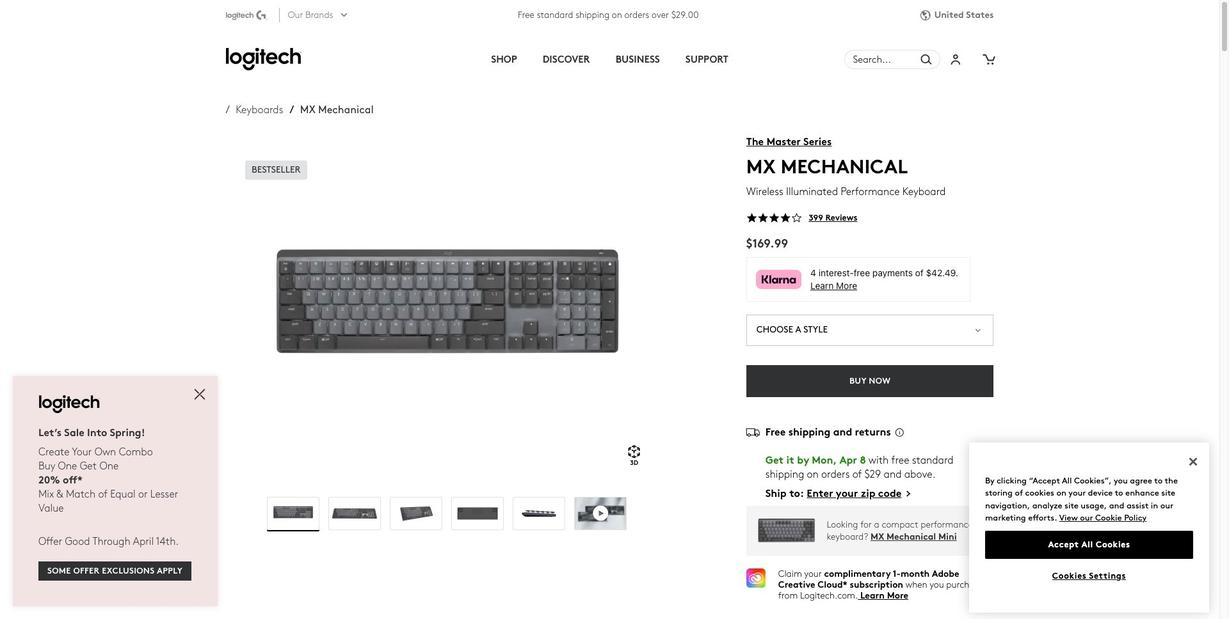 Task type: describe. For each thing, give the bounding box(es) containing it.
tab list inside the logitech region
[[397, 31, 822, 88]]

site notification dialog
[[13, 376, 218, 607]]

2 world image
[[920, 10, 934, 21]]

none radio mx mechanical view 5
[[513, 497, 565, 531]]

mx mechanical view 2 image
[[329, 498, 380, 530]]

gallery option group
[[226, 483, 668, 535]]

hero logo image
[[226, 48, 301, 71]]

none radio mx mechanical view 6
[[574, 497, 627, 531]]

mx mechanical view 5 image
[[514, 498, 565, 530]]

mx mechanical mini thumbnail image image
[[746, 511, 827, 551]]

empty star image
[[791, 213, 802, 224]]

none radio mx mechanical view 3
[[390, 497, 443, 531]]

1 star image from the left
[[746, 213, 757, 224]]

0 vertical spatial mx mechanical view 1 image
[[226, 146, 669, 478]]

logitech g image
[[226, 10, 268, 20]]

1 vertical spatial mx mechanical view 1 image
[[268, 498, 319, 530]]

3 star image from the left
[[769, 213, 780, 224]]



Task type: locate. For each thing, give the bounding box(es) containing it.
None radio
[[329, 497, 381, 531], [574, 497, 627, 531]]

mx mechanical view 1 image
[[226, 146, 669, 478], [268, 498, 319, 530]]

none radio right mx mechanical view 5 image on the bottom left of page
[[574, 497, 627, 531]]

none radio left mx mechanical view 3 option
[[329, 497, 381, 531]]

mx mechanical view 4 image
[[452, 498, 503, 530]]

logitech region
[[0, 0, 1219, 620]]

mx mechanical view 6 image
[[575, 498, 626, 530]]

0 horizontal spatial none radio
[[329, 497, 381, 531]]

shipping info image
[[891, 424, 910, 441]]

None radio
[[267, 497, 320, 531], [390, 497, 443, 531], [452, 497, 504, 531], [513, 497, 565, 531], [267, 497, 320, 531]]

breadcrumb navigation menu element
[[226, 104, 668, 116]]

1 none radio from the left
[[329, 497, 381, 531]]

none radio mx mechanical view 4
[[452, 497, 504, 531]]

2 none radio from the left
[[574, 497, 627, 531]]

tab list
[[397, 31, 822, 88]]

mx mechanical view 3 image
[[391, 498, 442, 530]]

complimentary membership to adobe creative cloud image
[[746, 569, 765, 588]]

2 star image from the left
[[757, 213, 769, 224]]

none radio mx mechanical view 2
[[329, 497, 381, 531]]

4 star image from the left
[[780, 213, 791, 224]]

1 horizontal spatial none radio
[[574, 497, 627, 531]]

star image
[[746, 213, 757, 224], [757, 213, 769, 224], [769, 213, 780, 224], [780, 213, 791, 224]]



Task type: vqa. For each thing, say whether or not it's contained in the screenshot.
'Mx Mechanical View 3' radio
no



